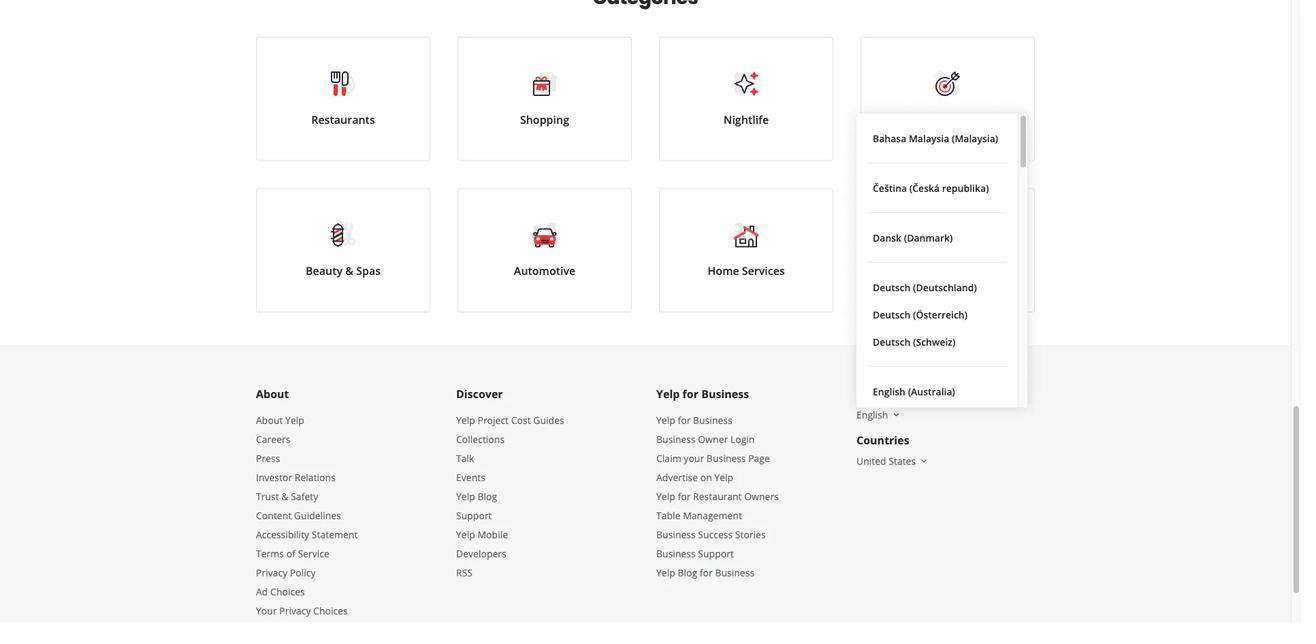 Task type: vqa. For each thing, say whether or not it's contained in the screenshot.
group
no



Task type: locate. For each thing, give the bounding box(es) containing it.
deutsch up deutsch (schweiz)
[[873, 308, 911, 321]]

about up careers
[[256, 414, 283, 427]]

choices down policy
[[313, 604, 348, 617]]

deutsch (österreich)
[[873, 308, 968, 321]]

business
[[701, 387, 749, 402], [693, 414, 733, 427], [656, 433, 696, 446], [707, 452, 746, 465], [656, 528, 696, 541], [656, 547, 696, 560], [715, 566, 755, 579]]

16 chevron down v2 image
[[891, 410, 902, 420]]

1 horizontal spatial support
[[698, 547, 734, 560]]

0 vertical spatial about
[[256, 387, 289, 402]]

guides
[[533, 414, 564, 427]]

privacy down ad choices link
[[279, 604, 311, 617]]

about yelp careers press investor relations trust & safety content guidelines accessibility statement terms of service privacy policy ad choices your privacy choices
[[256, 414, 358, 617]]

shopping link
[[458, 37, 632, 161]]

(österreich)
[[913, 308, 968, 321]]

privacy
[[256, 566, 288, 579], [279, 604, 311, 617]]

mobile
[[478, 528, 508, 541]]

for
[[683, 387, 699, 402], [678, 414, 691, 427], [678, 490, 691, 503], [700, 566, 713, 579]]

statement
[[312, 528, 358, 541]]

3 deutsch from the top
[[873, 335, 911, 348]]

business owner login link
[[656, 433, 755, 446]]

1 about from the top
[[256, 387, 289, 402]]

relations
[[295, 471, 336, 484]]

0 vertical spatial blog
[[478, 490, 497, 503]]

0 vertical spatial privacy
[[256, 566, 288, 579]]

stories
[[735, 528, 766, 541]]

terms
[[256, 547, 284, 560]]

restaurants
[[311, 112, 375, 127]]

0 vertical spatial choices
[[270, 585, 305, 598]]

on
[[700, 471, 712, 484]]

support down yelp blog link
[[456, 509, 492, 522]]

0 horizontal spatial support
[[456, 509, 492, 522]]

shopping
[[520, 112, 569, 127]]

2 about from the top
[[256, 414, 283, 427]]

&
[[345, 264, 353, 278], [281, 490, 288, 503]]

republika)
[[942, 182, 989, 195]]

about inside about yelp careers press investor relations trust & safety content guidelines accessibility statement terms of service privacy policy ad choices your privacy choices
[[256, 414, 283, 427]]

deutsch for deutsch (österreich)
[[873, 308, 911, 321]]

1 vertical spatial about
[[256, 414, 283, 427]]

yelp up claim
[[656, 414, 675, 427]]

login
[[731, 433, 755, 446]]

bahasa
[[873, 132, 907, 145]]

support
[[456, 509, 492, 522], [698, 547, 734, 560]]

cost
[[511, 414, 531, 427]]

& inside about yelp careers press investor relations trust & safety content guidelines accessibility statement terms of service privacy policy ad choices your privacy choices
[[281, 490, 288, 503]]

0 vertical spatial support
[[456, 509, 492, 522]]

(česká
[[910, 182, 940, 195]]

owners
[[744, 490, 779, 503]]

about up about yelp link
[[256, 387, 289, 402]]

business up yelp for business link
[[701, 387, 749, 402]]

home services
[[708, 264, 785, 278]]

events link
[[456, 471, 485, 484]]

business up yelp blog for business link
[[656, 547, 696, 560]]

0 vertical spatial deutsch
[[873, 281, 911, 294]]

blog up support link on the bottom left
[[478, 490, 497, 503]]

1 deutsch from the top
[[873, 281, 911, 294]]

yelp right on
[[715, 471, 734, 484]]

(deutschland)
[[913, 281, 977, 294]]

1 horizontal spatial blog
[[678, 566, 697, 579]]

yelp project cost guides link
[[456, 414, 564, 427]]

about
[[256, 387, 289, 402], [256, 414, 283, 427]]

rss link
[[456, 566, 473, 579]]

more link
[[861, 188, 1035, 313]]

& left spas
[[345, 264, 353, 278]]

for down the advertise
[[678, 490, 691, 503]]

čeština (česká republika)
[[873, 182, 989, 195]]

choices down privacy policy link
[[270, 585, 305, 598]]

1 vertical spatial deutsch
[[873, 308, 911, 321]]

deutsch (deutschland) button
[[868, 274, 1007, 301]]

project
[[478, 414, 509, 427]]

1 horizontal spatial &
[[345, 264, 353, 278]]

yelp inside about yelp careers press investor relations trust & safety content guidelines accessibility statement terms of service privacy policy ad choices your privacy choices
[[285, 414, 304, 427]]

0 vertical spatial &
[[345, 264, 353, 278]]

discover
[[456, 387, 503, 402]]

yelp up table
[[656, 490, 675, 503]]

& inside beauty & spas link
[[345, 264, 353, 278]]

safety
[[291, 490, 318, 503]]

united
[[857, 455, 886, 468]]

0 vertical spatial english
[[873, 385, 906, 398]]

english up 16 chevron down v2 image at the right bottom of the page
[[873, 385, 906, 398]]

press
[[256, 452, 280, 465]]

english
[[873, 385, 906, 398], [857, 408, 888, 421]]

claim your business page link
[[656, 452, 770, 465]]

business up claim
[[656, 433, 696, 446]]

english button
[[857, 408, 902, 421]]

about yelp link
[[256, 414, 304, 427]]

table management link
[[656, 509, 742, 522]]

english left 16 chevron down v2 image at the right bottom of the page
[[857, 408, 888, 421]]

united states
[[857, 455, 916, 468]]

beauty & spas link
[[256, 188, 430, 313]]

1 vertical spatial english
[[857, 408, 888, 421]]

ad choices link
[[256, 585, 305, 598]]

dansk
[[873, 231, 902, 244]]

2 deutsch from the top
[[873, 308, 911, 321]]

business success stories link
[[656, 528, 766, 541]]

privacy down 'terms'
[[256, 566, 288, 579]]

table
[[656, 509, 681, 522]]

active life
[[921, 112, 975, 127]]

your
[[256, 604, 277, 617]]

nightlife link
[[659, 37, 833, 161]]

for down the business support "link" on the right of the page
[[700, 566, 713, 579]]

business up owner
[[693, 414, 733, 427]]

1 vertical spatial support
[[698, 547, 734, 560]]

0 horizontal spatial &
[[281, 490, 288, 503]]

blog down the business support "link" on the right of the page
[[678, 566, 697, 579]]

deutsch (deutschland)
[[873, 281, 977, 294]]

deutsch
[[873, 281, 911, 294], [873, 308, 911, 321], [873, 335, 911, 348]]

1 vertical spatial &
[[281, 490, 288, 503]]

content
[[256, 509, 292, 522]]

services
[[742, 264, 785, 278]]

& right trust
[[281, 490, 288, 503]]

deutsch up the deutsch (österreich)
[[873, 281, 911, 294]]

(danmark)
[[904, 231, 953, 244]]

0 horizontal spatial blog
[[478, 490, 497, 503]]

support down success
[[698, 547, 734, 560]]

business support link
[[656, 547, 734, 560]]

deutsch down the deutsch (österreich)
[[873, 335, 911, 348]]

management
[[683, 509, 742, 522]]

yelp
[[656, 387, 680, 402], [285, 414, 304, 427], [456, 414, 475, 427], [656, 414, 675, 427], [715, 471, 734, 484], [456, 490, 475, 503], [656, 490, 675, 503], [456, 528, 475, 541], [656, 566, 675, 579]]

malaysia
[[909, 132, 950, 145]]

collections
[[456, 433, 505, 446]]

2 vertical spatial deutsch
[[873, 335, 911, 348]]

about for about yelp careers press investor relations trust & safety content guidelines accessibility statement terms of service privacy policy ad choices your privacy choices
[[256, 414, 283, 427]]

english inside button
[[873, 385, 906, 398]]

1 horizontal spatial choices
[[313, 604, 348, 617]]

čeština
[[873, 182, 907, 195]]

1 vertical spatial blog
[[678, 566, 697, 579]]

0 horizontal spatial choices
[[270, 585, 305, 598]]

yelp up careers
[[285, 414, 304, 427]]



Task type: describe. For each thing, give the bounding box(es) containing it.
blog inside 'yelp project cost guides collections talk events yelp blog support yelp mobile developers rss'
[[478, 490, 497, 503]]

1 vertical spatial choices
[[313, 604, 348, 617]]

terms of service link
[[256, 547, 329, 560]]

business down table
[[656, 528, 696, 541]]

yelp project cost guides collections talk events yelp blog support yelp mobile developers rss
[[456, 414, 564, 579]]

(malaysia)
[[952, 132, 998, 145]]

deutsch for deutsch (deutschland)
[[873, 281, 911, 294]]

advertise
[[656, 471, 698, 484]]

yelp down support link on the bottom left
[[456, 528, 475, 541]]

yelp down the business support "link" on the right of the page
[[656, 566, 675, 579]]

developers
[[456, 547, 506, 560]]

yelp up collections link
[[456, 414, 475, 427]]

accessibility statement link
[[256, 528, 358, 541]]

automotive
[[514, 264, 576, 278]]

yelp for business link
[[656, 414, 733, 427]]

support inside 'yelp project cost guides collections talk events yelp blog support yelp mobile developers rss'
[[456, 509, 492, 522]]

deutsch (schweiz)
[[873, 335, 956, 348]]

success
[[698, 528, 733, 541]]

yelp for restaurant owners link
[[656, 490, 779, 503]]

nightlife
[[724, 112, 769, 127]]

bahasa malaysia (malaysia) button
[[868, 125, 1007, 152]]

category navigation section navigation
[[242, 0, 1049, 345]]

careers link
[[256, 433, 290, 446]]

of
[[286, 547, 295, 560]]

talk
[[456, 452, 474, 465]]

yelp down events at the bottom left
[[456, 490, 475, 503]]

investor relations link
[[256, 471, 336, 484]]

yelp for business business owner login claim your business page advertise on yelp yelp for restaurant owners table management business success stories business support yelp blog for business
[[656, 414, 779, 579]]

beauty & spas
[[306, 264, 381, 278]]

english for english (australia)
[[873, 385, 906, 398]]

life
[[956, 112, 975, 127]]

(schweiz)
[[913, 335, 956, 348]]

united states button
[[857, 455, 930, 468]]

page
[[748, 452, 770, 465]]

1 vertical spatial privacy
[[279, 604, 311, 617]]

accessibility
[[256, 528, 309, 541]]

careers
[[256, 433, 290, 446]]

for up yelp for business link
[[683, 387, 699, 402]]

bahasa malaysia (malaysia)
[[873, 132, 998, 145]]

about for about
[[256, 387, 289, 402]]

investor
[[256, 471, 292, 484]]

press link
[[256, 452, 280, 465]]

service
[[298, 547, 329, 560]]

advertise on yelp link
[[656, 471, 734, 484]]

events
[[456, 471, 485, 484]]

states
[[889, 455, 916, 468]]

home services link
[[659, 188, 833, 313]]

dansk (danmark)
[[873, 231, 953, 244]]

for up business owner login 'link'
[[678, 414, 691, 427]]

english (australia) button
[[868, 378, 1007, 405]]

yelp blog for business link
[[656, 566, 755, 579]]

beauty
[[306, 264, 343, 278]]

english (australia)
[[873, 385, 955, 398]]

developers link
[[456, 547, 506, 560]]

guidelines
[[294, 509, 341, 522]]

support link
[[456, 509, 492, 522]]

languages
[[857, 387, 914, 402]]

more
[[934, 264, 962, 278]]

active life link
[[861, 37, 1035, 161]]

blog inside yelp for business business owner login claim your business page advertise on yelp yelp for restaurant owners table management business success stories business support yelp blog for business
[[678, 566, 697, 579]]

yelp for business
[[656, 387, 749, 402]]

spas
[[356, 264, 381, 278]]

deutsch (österreich) button
[[868, 301, 1007, 328]]

yelp mobile link
[[456, 528, 508, 541]]

policy
[[290, 566, 316, 579]]

trust & safety link
[[256, 490, 318, 503]]

support inside yelp for business business owner login claim your business page advertise on yelp yelp for restaurant owners table management business success stories business support yelp blog for business
[[698, 547, 734, 560]]

countries
[[857, 433, 910, 448]]

16 chevron down v2 image
[[919, 456, 930, 467]]

automotive link
[[458, 188, 632, 313]]

claim
[[656, 452, 681, 465]]

deutsch for deutsch (schweiz)
[[873, 335, 911, 348]]

collections link
[[456, 433, 505, 446]]

your privacy choices link
[[256, 604, 348, 617]]

dansk (danmark) button
[[868, 224, 1007, 251]]

čeština (česká republika) button
[[868, 174, 1007, 202]]

owner
[[698, 433, 728, 446]]

content guidelines link
[[256, 509, 341, 522]]

restaurant
[[693, 490, 742, 503]]

business down "stories"
[[715, 566, 755, 579]]

english for english
[[857, 408, 888, 421]]

deutsch (schweiz) button
[[868, 328, 1007, 356]]

trust
[[256, 490, 279, 503]]

restaurants link
[[256, 37, 430, 161]]

yelp blog link
[[456, 490, 497, 503]]

rss
[[456, 566, 473, 579]]

business down owner
[[707, 452, 746, 465]]

yelp up yelp for business link
[[656, 387, 680, 402]]

privacy policy link
[[256, 566, 316, 579]]



